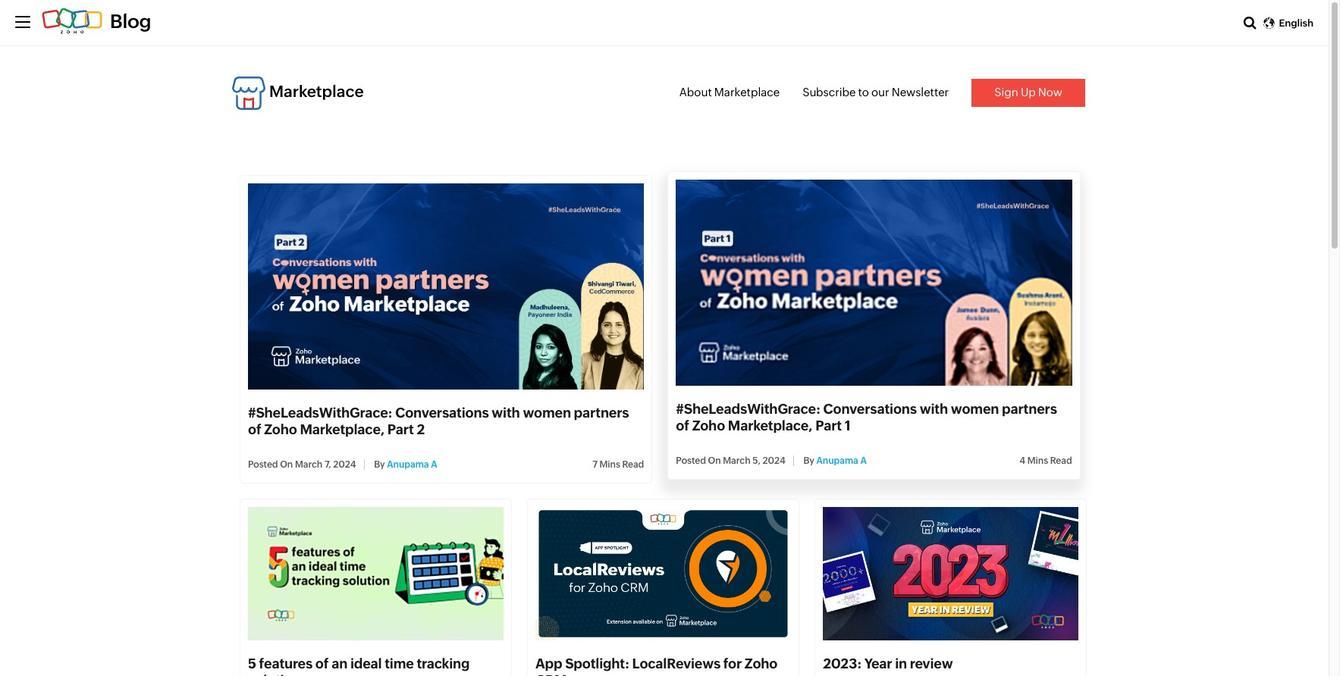 Task type: locate. For each thing, give the bounding box(es) containing it.
anupama down 1
[[817, 456, 859, 466]]

conversations up the 2
[[395, 405, 489, 421]]

#sheleadswithgrace: conversations with women partners of zoho marketplace, part 2 link
[[248, 405, 629, 438]]

of up posted on march 7, 2024
[[248, 422, 261, 438]]

0 horizontal spatial anupama a link
[[387, 459, 437, 470]]

0 horizontal spatial posted
[[248, 459, 278, 470]]

0 horizontal spatial a
[[431, 459, 437, 470]]

4 mins read
[[1020, 456, 1072, 466]]

part left 1
[[816, 418, 842, 434]]

2024
[[763, 456, 786, 466], [333, 459, 356, 470]]

anupama a link for 1
[[817, 456, 867, 466]]

conversations up 1
[[823, 402, 917, 418]]

with inside #sheleadswithgrace: conversations with women partners of zoho marketplace, part 2
[[492, 405, 520, 421]]

part
[[816, 418, 842, 434], [387, 422, 414, 438]]

partners inside #sheleadswithgrace: conversations with women partners of zoho marketplace, part 2
[[574, 405, 629, 421]]

on
[[708, 456, 721, 466], [280, 459, 293, 470]]

1 horizontal spatial read
[[1050, 456, 1072, 466]]

by anupama a down the 2
[[372, 459, 437, 470]]

an
[[332, 656, 348, 672]]

women
[[951, 402, 999, 418], [523, 405, 571, 421]]

1 horizontal spatial by
[[804, 456, 815, 466]]

0 horizontal spatial marketplace
[[269, 83, 364, 101]]

1 horizontal spatial women
[[951, 402, 999, 418]]

with for 2
[[492, 405, 520, 421]]

zoho up posted on march 7, 2024
[[264, 422, 297, 438]]

0 horizontal spatial zoho
[[264, 422, 297, 438]]

conversations for 2
[[395, 405, 489, 421]]

1 horizontal spatial by anupama a
[[802, 456, 867, 466]]

zoho inside #sheleadswithgrace: conversations with women partners of zoho marketplace, part 1
[[692, 418, 725, 434]]

#sheleadswithgrace: inside #sheleadswithgrace: conversations with women partners of zoho marketplace, part 1
[[676, 402, 821, 418]]

2024 right 7,
[[333, 459, 356, 470]]

#sheleadswithgrace: up 5,
[[676, 402, 821, 418]]

#sheleadswithgrace:
[[676, 402, 821, 418], [248, 405, 393, 421]]

about
[[679, 86, 712, 99]]

with for 1
[[920, 402, 948, 418]]

with inside #sheleadswithgrace: conversations with women partners of zoho marketplace, part 1
[[920, 402, 948, 418]]

1 horizontal spatial conversations
[[823, 402, 917, 418]]

0 horizontal spatial 2024
[[333, 459, 356, 470]]

of inside #sheleadswithgrace: conversations with women partners of zoho marketplace, part 2
[[248, 422, 261, 438]]

0 horizontal spatial by anupama a
[[372, 459, 437, 470]]

of
[[676, 418, 689, 434], [248, 422, 261, 438], [315, 656, 329, 672]]

zoho right for
[[745, 656, 778, 672]]

review
[[910, 656, 953, 672]]

by right 5,
[[804, 456, 815, 466]]

read for #sheleadswithgrace: conversations with women partners of zoho marketplace, part 2
[[622, 459, 644, 470]]

of up posted on march 5, 2024
[[676, 418, 689, 434]]

read
[[1050, 456, 1072, 466], [622, 459, 644, 470]]

0 horizontal spatial part
[[387, 422, 414, 438]]

marketplace, inside #sheleadswithgrace: conversations with women partners of zoho marketplace, part 2
[[300, 422, 385, 438]]

0 horizontal spatial march
[[295, 459, 323, 470]]

0 horizontal spatial of
[[248, 422, 261, 438]]

mins for #sheleadswithgrace: conversations with women partners of zoho marketplace, part 1
[[1028, 456, 1048, 466]]

march left 5,
[[723, 456, 751, 466]]

part left the 2
[[387, 422, 414, 438]]

1 horizontal spatial part
[[816, 418, 842, 434]]

anupama for 1
[[817, 456, 859, 466]]

1 horizontal spatial on
[[708, 456, 721, 466]]

2024 for 2
[[333, 459, 356, 470]]

zoho inside #sheleadswithgrace: conversations with women partners of zoho marketplace, part 2
[[264, 422, 297, 438]]

by
[[804, 456, 815, 466], [374, 459, 385, 470]]

posted
[[676, 456, 706, 466], [248, 459, 278, 470]]

1 horizontal spatial with
[[920, 402, 948, 418]]

1 horizontal spatial zoho
[[692, 418, 725, 434]]

a for 1
[[861, 456, 867, 466]]

mins for #sheleadswithgrace: conversations with women partners of zoho marketplace, part 2
[[600, 459, 620, 470]]

a down #sheleadswithgrace: conversations with women partners of zoho marketplace, part 1 link
[[861, 456, 867, 466]]

on for #sheleadswithgrace: conversations with women partners of zoho marketplace, part 2
[[280, 459, 293, 470]]

marketplace inside 'link'
[[269, 83, 364, 101]]

conversations
[[823, 402, 917, 418], [395, 405, 489, 421]]

anupama a link for 2
[[387, 459, 437, 470]]

a for 2
[[431, 459, 437, 470]]

1 horizontal spatial of
[[315, 656, 329, 672]]

part inside #sheleadswithgrace: conversations with women partners of zoho marketplace, part 2
[[387, 422, 414, 438]]

1 horizontal spatial a
[[861, 456, 867, 466]]

1 horizontal spatial mins
[[1028, 456, 1048, 466]]

anupama a link down 1
[[817, 456, 867, 466]]

anupama
[[817, 456, 859, 466], [387, 459, 429, 470]]

about marketplace link
[[679, 86, 780, 99]]

1 horizontal spatial posted
[[676, 456, 706, 466]]

#sheleadswithgrace: inside #sheleadswithgrace: conversations with women partners of zoho marketplace, part 2
[[248, 405, 393, 421]]

part inside #sheleadswithgrace: conversations with women partners of zoho marketplace, part 1
[[816, 418, 842, 434]]

women inside #sheleadswithgrace: conversations with women partners of zoho marketplace, part 1
[[951, 402, 999, 418]]

of left an
[[315, 656, 329, 672]]

app spotlight: localreviews for zoho crm
[[536, 656, 778, 677]]

1 horizontal spatial 2024
[[763, 456, 786, 466]]

solution
[[248, 673, 301, 677]]

mins right 7
[[600, 459, 620, 470]]

by anupama a for 2
[[372, 459, 437, 470]]

tracking
[[417, 656, 470, 672]]

#sheleadswithgrace: up 7,
[[248, 405, 393, 421]]

read right 7
[[622, 459, 644, 470]]

marketplace, up 7,
[[300, 422, 385, 438]]

0 horizontal spatial #sheleadswithgrace:
[[248, 405, 393, 421]]

marketplace
[[269, 83, 364, 101], [714, 86, 780, 99]]

zoho for #sheleadswithgrace: conversations with women partners of zoho marketplace, part 1
[[692, 418, 725, 434]]

sign up now
[[995, 86, 1063, 99]]

anupama a link down the 2
[[387, 459, 437, 470]]

subscribe to our newsletter link
[[803, 86, 949, 99]]

0 horizontal spatial women
[[523, 405, 571, 421]]

our
[[872, 86, 890, 99]]

marketplace,
[[728, 418, 813, 434], [300, 422, 385, 438]]

mins right the 4
[[1028, 456, 1048, 466]]

of inside #sheleadswithgrace: conversations with women partners of zoho marketplace, part 1
[[676, 418, 689, 434]]

1 horizontal spatial marketplace
[[714, 86, 780, 99]]

marketplace, for 2
[[300, 422, 385, 438]]

1 horizontal spatial anupama
[[817, 456, 859, 466]]

now
[[1038, 86, 1063, 99]]

partners up 7
[[574, 405, 629, 421]]

2023: year in review image
[[823, 507, 1079, 641]]

by right 7,
[[374, 459, 385, 470]]

5 features of an ideal time tracking solution link
[[248, 656, 470, 677]]

0 horizontal spatial read
[[622, 459, 644, 470]]

localreviews
[[632, 656, 721, 672]]

2023:
[[823, 656, 862, 672]]

on left 7,
[[280, 459, 293, 470]]

blog link
[[42, 11, 151, 32]]

zoho up posted on march 5, 2024
[[692, 418, 725, 434]]

posted left 7,
[[248, 459, 278, 470]]

partners
[[1002, 402, 1057, 418], [574, 405, 629, 421]]

7,
[[325, 459, 331, 470]]

#sheleadswithgrace: conversations with women partners of zoho marketplace, part 1
[[676, 402, 1057, 434]]

of for #sheleadswithgrace: conversations with women partners of zoho marketplace, part 2
[[248, 422, 261, 438]]

anupama down the 2
[[387, 459, 429, 470]]

partners up the 4
[[1002, 402, 1057, 418]]

march left 7,
[[295, 459, 323, 470]]

march for #sheleadswithgrace: conversations with women partners of zoho marketplace, part 1
[[723, 456, 751, 466]]

2 horizontal spatial of
[[676, 418, 689, 434]]

read right the 4
[[1050, 456, 1072, 466]]

with
[[920, 402, 948, 418], [492, 405, 520, 421]]

0 horizontal spatial partners
[[574, 405, 629, 421]]

conversations inside #sheleadswithgrace: conversations with women partners of zoho marketplace, part 1
[[823, 402, 917, 418]]

marketplace, up 5,
[[728, 418, 813, 434]]

by for 2
[[374, 459, 385, 470]]

0 horizontal spatial on
[[280, 459, 293, 470]]

#sheleadswithgrace: for #sheleadswithgrace: conversations with women partners of zoho marketplace, part 2
[[248, 405, 393, 421]]

for
[[724, 656, 742, 672]]

zoho
[[692, 418, 725, 434], [264, 422, 297, 438], [745, 656, 778, 672]]

anupama a link
[[817, 456, 867, 466], [387, 459, 437, 470]]

by for 1
[[804, 456, 815, 466]]

conversations inside #sheleadswithgrace: conversations with women partners of zoho marketplace, part 2
[[395, 405, 489, 421]]

mins
[[1028, 456, 1048, 466], [600, 459, 620, 470]]

0 horizontal spatial conversations
[[395, 405, 489, 421]]

1 horizontal spatial marketplace,
[[728, 418, 813, 434]]

subscribe to our newsletter
[[803, 86, 949, 99]]

1 horizontal spatial anupama a link
[[817, 456, 867, 466]]

crm
[[536, 673, 567, 677]]

1 horizontal spatial #sheleadswithgrace:
[[676, 402, 821, 418]]

5
[[248, 656, 256, 672]]

partners for #sheleadswithgrace: conversations with women partners of zoho marketplace, part 2
[[574, 405, 629, 421]]

on left 5,
[[708, 456, 721, 466]]

posted left 5,
[[676, 456, 706, 466]]

1 horizontal spatial march
[[723, 456, 751, 466]]

0 horizontal spatial marketplace,
[[300, 422, 385, 438]]

a down #sheleadswithgrace: conversations with women partners of zoho marketplace, part 2
[[431, 459, 437, 470]]

app
[[536, 656, 562, 672]]

women inside #sheleadswithgrace: conversations with women partners of zoho marketplace, part 2
[[523, 405, 571, 421]]

0 horizontal spatial anupama
[[387, 459, 429, 470]]

0 horizontal spatial by
[[374, 459, 385, 470]]

partners inside #sheleadswithgrace: conversations with women partners of zoho marketplace, part 1
[[1002, 402, 1057, 418]]

marketplace, inside #sheleadswithgrace: conversations with women partners of zoho marketplace, part 1
[[728, 418, 813, 434]]

2024 right 5,
[[763, 456, 786, 466]]

app spotlight: localreviews for zoho crm link
[[536, 656, 778, 677]]

march
[[723, 456, 751, 466], [295, 459, 323, 470]]

2 horizontal spatial zoho
[[745, 656, 778, 672]]

a
[[861, 456, 867, 466], [431, 459, 437, 470]]

blog banner
[[0, 0, 1329, 46]]

read for #sheleadswithgrace: conversations with women partners of zoho marketplace, part 1
[[1050, 456, 1072, 466]]

by anupama a down 1
[[802, 456, 867, 466]]

conversations for 1
[[823, 402, 917, 418]]

year
[[865, 656, 892, 672]]

posted on march 7, 2024
[[248, 459, 356, 470]]

by anupama a
[[802, 456, 867, 466], [372, 459, 437, 470]]

1 horizontal spatial partners
[[1002, 402, 1057, 418]]

2024 for 1
[[763, 456, 786, 466]]

0 horizontal spatial with
[[492, 405, 520, 421]]

0 horizontal spatial mins
[[600, 459, 620, 470]]

part for 1
[[816, 418, 842, 434]]

#sheleadswithgrace: conversations with women partners of zoho marketplace, part 1 image
[[676, 179, 1072, 386]]

search image
[[1244, 16, 1257, 30]]



Task type: vqa. For each thing, say whether or not it's contained in the screenshot.
,
no



Task type: describe. For each thing, give the bounding box(es) containing it.
#sheleadswithgrace: conversations with women partners of zoho marketplace, part 2
[[248, 405, 629, 438]]

features
[[259, 656, 313, 672]]

time
[[385, 656, 414, 672]]

4
[[1020, 456, 1026, 466]]

app spotlight: localreviews for zoho crm image
[[536, 507, 791, 641]]

marketplace link
[[232, 77, 364, 110]]

on for #sheleadswithgrace: conversations with women partners of zoho marketplace, part 1
[[708, 456, 721, 466]]

7 mins read
[[593, 459, 644, 470]]

2
[[417, 422, 425, 438]]

women for #sheleadswithgrace: conversations with women partners of zoho marketplace, part 1
[[951, 402, 999, 418]]

women for #sheleadswithgrace: conversations with women partners of zoho marketplace, part 2
[[523, 405, 571, 421]]

of for #sheleadswithgrace: conversations with women partners of zoho marketplace, part 1
[[676, 418, 689, 434]]

to
[[858, 86, 869, 99]]

zoho inside app spotlight: localreviews for zoho crm
[[745, 656, 778, 672]]

partners for #sheleadswithgrace: conversations with women partners of zoho marketplace, part 1
[[1002, 402, 1057, 418]]

posted for #sheleadswithgrace: conversations with women partners of zoho marketplace, part 1
[[676, 456, 706, 466]]

#sheleadswithgrace: for #sheleadswithgrace: conversations with women partners of zoho marketplace, part 1
[[676, 402, 821, 418]]

subscribe
[[803, 86, 856, 99]]

5,
[[753, 456, 761, 466]]

1
[[845, 418, 851, 434]]

sign
[[995, 86, 1019, 99]]

2023: year in review
[[823, 656, 953, 672]]

of inside 5 features of an ideal time tracking solution
[[315, 656, 329, 672]]

spotlight:
[[565, 656, 629, 672]]

2023: year in review link
[[823, 656, 953, 672]]

5 features of an ideal time tracking solution image
[[248, 507, 504, 641]]

english
[[1279, 17, 1314, 29]]

newsletter
[[892, 86, 949, 99]]

ideal
[[350, 656, 382, 672]]

zoho for #sheleadswithgrace: conversations with women partners of zoho marketplace, part 2
[[264, 422, 297, 438]]

up
[[1021, 86, 1036, 99]]

anupama for 2
[[387, 459, 429, 470]]

marketplace, for 1
[[728, 418, 813, 434]]

sign up now link
[[972, 79, 1085, 107]]

#sheleadswithgrace: conversations with women partners of zoho marketplace, part 2 image
[[248, 183, 644, 390]]

march for #sheleadswithgrace: conversations with women partners of zoho marketplace, part 2
[[295, 459, 323, 470]]

7
[[593, 459, 598, 470]]

blog
[[110, 11, 151, 32]]

in
[[895, 656, 907, 672]]

about marketplace
[[679, 86, 780, 99]]

posted for #sheleadswithgrace: conversations with women partners of zoho marketplace, part 2
[[248, 459, 278, 470]]

part for 2
[[387, 422, 414, 438]]

posted on march 5, 2024
[[676, 456, 786, 466]]

5 features of an ideal time tracking solution
[[248, 656, 470, 677]]

by anupama a for 1
[[802, 456, 867, 466]]

#sheleadswithgrace: conversations with women partners of zoho marketplace, part 1 link
[[676, 402, 1057, 434]]



